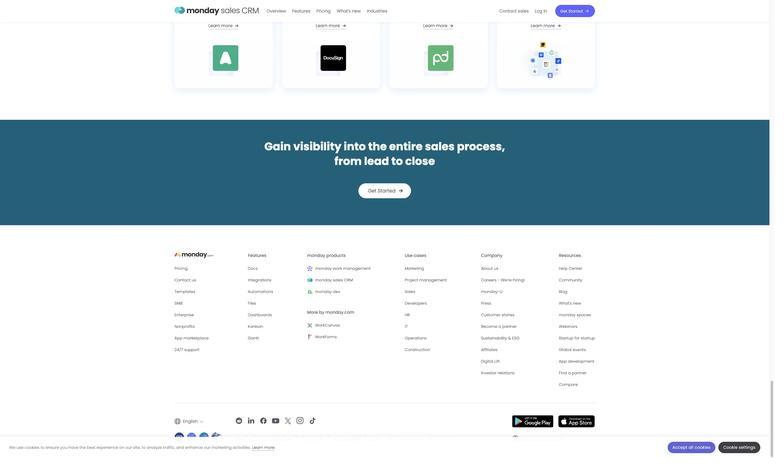 Task type: describe. For each thing, give the bounding box(es) containing it.
log
[[536, 8, 543, 14]]

more for 100 crm image at the right top
[[544, 23, 555, 29]]

iso image
[[187, 433, 197, 443]]

what's for blog
[[560, 301, 573, 306]]

we're
[[501, 277, 512, 283]]

affiliates
[[482, 347, 498, 353]]

operations
[[405, 336, 427, 341]]

the inside gain visibility into the entire sales process, from lead to close
[[369, 139, 387, 154]]

marketing link
[[405, 265, 477, 272]]

features inside features link
[[293, 8, 311, 14]]

all
[[689, 445, 694, 451]]

100 crm image
[[497, 42, 596, 88]]

lift
[[495, 359, 500, 365]]

1 vertical spatial management
[[420, 277, 447, 283]]

all
[[388, 436, 392, 442]]

files link
[[248, 300, 303, 307]]

support
[[184, 347, 200, 353]]

get for topmost get started button
[[561, 8, 568, 14]]

find a partner
[[560, 370, 587, 376]]

dashboards link
[[248, 312, 303, 319]]

automations link
[[248, 289, 303, 295]]

learn inside dialog
[[253, 445, 263, 451]]

3 learn more from the left
[[424, 23, 448, 29]]

startup for startup
[[560, 336, 596, 341]]

learn more link for aircall image
[[209, 22, 240, 29]]

monday dev link
[[308, 289, 400, 295]]

privacy
[[300, 436, 314, 442]]

hiring!
[[513, 277, 525, 283]]

1 horizontal spatial pricing link
[[314, 6, 334, 16]]

monday sales crm
[[316, 277, 353, 283]]

u
[[500, 289, 503, 295]]

new for monday spaces
[[574, 301, 582, 306]]

monday products
[[308, 253, 346, 259]]

sustainability & esg
[[482, 336, 520, 341]]

partner for become a partner
[[503, 324, 518, 330]]

workforms link
[[308, 334, 400, 341]]

policy
[[315, 436, 326, 442]]

enterprise link
[[175, 312, 243, 319]]

use cases
[[405, 253, 427, 259]]

app for app development
[[560, 359, 568, 365]]

integrations
[[248, 277, 272, 283]]

it link
[[405, 324, 477, 330]]

cookies for use
[[25, 445, 40, 451]]

digital lift link
[[482, 358, 555, 365]]

find a partner link
[[560, 370, 596, 377]]

privacy policy link
[[300, 436, 326, 442]]

sales for contact sales
[[519, 8, 530, 14]]

get for get started button to the bottom
[[368, 187, 377, 194]]

become a partner link
[[482, 324, 555, 330]]

0 vertical spatial monday.com
[[326, 310, 355, 316]]

learn for aircall image
[[209, 23, 220, 29]]

startup
[[581, 336, 596, 341]]

accessibility
[[522, 437, 544, 442]]

&
[[509, 336, 512, 341]]

global events
[[560, 347, 587, 353]]

accept all cookies button
[[668, 442, 716, 454]]

a for find
[[569, 370, 571, 376]]

into
[[344, 139, 366, 154]]

process,
[[458, 139, 506, 154]]

new for industries
[[353, 8, 361, 14]]

rights
[[394, 436, 405, 442]]

project
[[405, 277, 419, 283]]

sales link
[[405, 289, 477, 295]]

gain
[[265, 139, 291, 154]]

monday sales crm link
[[308, 277, 400, 284]]

and inside dialog
[[176, 445, 184, 451]]

compare
[[560, 382, 579, 388]]

1 vertical spatial pricing
[[175, 266, 188, 272]]

accept
[[673, 445, 688, 451]]

pandadoc image
[[390, 42, 488, 88]]

company
[[482, 253, 503, 259]]

more
[[308, 310, 318, 316]]

smb link
[[175, 300, 243, 307]]

site,
[[133, 445, 141, 451]]

learn more for aircall image
[[209, 23, 233, 29]]

learn more link inside dialog
[[253, 445, 275, 451]]

use
[[17, 445, 24, 451]]

global
[[560, 347, 572, 353]]

monday-
[[482, 289, 500, 295]]

overview link
[[264, 6, 290, 16]]

main element
[[264, 0, 596, 22]]

more for aircall image
[[222, 23, 233, 29]]

startup
[[560, 336, 574, 341]]

0 horizontal spatial features
[[248, 253, 267, 259]]

webinars link
[[560, 324, 596, 330]]

global events link
[[560, 347, 596, 354]]

community
[[560, 277, 583, 283]]

more by monday.com
[[308, 310, 355, 316]]

what's for pricing
[[337, 8, 351, 14]]

accessibility statement link
[[522, 437, 564, 442]]

privacy
[[279, 436, 294, 442]]

24/7 support link
[[175, 347, 243, 354]]

learn for 100 crm image at the right top
[[531, 23, 543, 29]]

enterprise
[[175, 312, 194, 318]]

us for about us
[[494, 266, 499, 272]]

partner for find a partner
[[573, 370, 587, 376]]

by
[[319, 310, 325, 316]]

community link
[[560, 277, 596, 284]]

learn more for 100 crm image at the right top
[[531, 23, 555, 29]]

it operations
[[405, 324, 427, 341]]

ensure
[[46, 445, 59, 451]]

app for app marketplace
[[175, 335, 183, 341]]

resources
[[560, 253, 582, 259]]

customer stories
[[482, 312, 515, 318]]

analyze
[[147, 445, 162, 451]]

relations
[[498, 370, 515, 376]]

dev new mobile footer logo image
[[308, 289, 313, 295]]

developers
[[405, 301, 427, 306]]

©
[[426, 436, 429, 442]]

become a partner
[[482, 324, 518, 330]]

gantt
[[248, 336, 259, 341]]

cookie settings for cookie settings button
[[724, 445, 756, 451]]

docs
[[248, 266, 258, 272]]

get started inside the main element
[[561, 8, 584, 14]]

kanban link
[[248, 324, 303, 330]]

monday-u
[[482, 289, 503, 295]]

crm icon footer image
[[308, 278, 313, 283]]

security link
[[236, 436, 251, 442]]

you
[[60, 445, 67, 451]]

project management
[[405, 277, 447, 283]]

cookies for all
[[695, 445, 711, 451]]

contact us
[[175, 277, 196, 283]]

gdpr image
[[175, 433, 184, 443]]

monday for monday spaces
[[560, 312, 576, 318]]

dialog containing we use cookies to ensure you have the best experience on our site, to analyze traffic, and enhance our marketing activities.
[[0, 437, 770, 459]]

marketing
[[212, 445, 232, 451]]



Task type: vqa. For each thing, say whether or not it's contained in the screenshot.
products
yes



Task type: locate. For each thing, give the bounding box(es) containing it.
management down marketing link
[[420, 277, 447, 283]]

to inside gain visibility into the entire sales process, from lead to close
[[392, 153, 403, 169]]

monday up footer wm logo
[[308, 253, 326, 259]]

sustainability & esg link
[[482, 335, 555, 342]]

contact inside button
[[500, 8, 517, 14]]

about
[[482, 266, 493, 272]]

choose language field
[[175, 417, 203, 427]]

0 horizontal spatial and
[[176, 445, 184, 451]]

1 horizontal spatial cookie settings
[[724, 445, 756, 451]]

1 horizontal spatial what's new link
[[560, 300, 596, 307]]

1 learn more from the left
[[209, 23, 233, 29]]

cookie settings link
[[332, 436, 362, 442]]

monday up monday dev
[[316, 277, 332, 283]]

0 horizontal spatial our
[[126, 445, 132, 451]]

help center link
[[560, 265, 596, 272]]

and
[[270, 436, 278, 442], [176, 445, 184, 451]]

1 vertical spatial us
[[192, 277, 196, 283]]

what's new link down blog link on the right of page
[[560, 300, 596, 307]]

sales inside monday sales crm link
[[333, 277, 343, 283]]

terms and privacy
[[257, 436, 294, 442]]

what's new inside the main element
[[337, 8, 361, 14]]

get started down lead
[[368, 187, 396, 194]]

settings for cookie settings button
[[740, 445, 756, 451]]

2 list from the left
[[497, 0, 551, 22]]

cookie for cookie settings 'link'
[[332, 436, 346, 442]]

learn more link
[[209, 22, 240, 29], [316, 22, 348, 29], [424, 22, 455, 29], [531, 22, 563, 29], [253, 445, 275, 451]]

monday down monday products on the left bottom
[[316, 266, 332, 272]]

1 horizontal spatial contact
[[500, 8, 517, 14]]

we
[[9, 445, 15, 451]]

marketplace
[[184, 335, 209, 341]]

monday
[[308, 253, 326, 259], [316, 266, 332, 272], [316, 277, 332, 283], [316, 289, 332, 295], [560, 312, 576, 318]]

contact sales
[[500, 8, 530, 14]]

a
[[499, 324, 502, 330], [569, 370, 571, 376]]

1 vertical spatial new
[[574, 301, 582, 306]]

0 vertical spatial what's new
[[337, 8, 361, 14]]

construction link
[[405, 347, 477, 354]]

0 horizontal spatial contact
[[175, 277, 191, 283]]

aircall image
[[175, 42, 273, 88]]

blog
[[560, 289, 568, 295]]

cookies inside accept all cookies "button"
[[695, 445, 711, 451]]

monday spaces link
[[560, 312, 596, 319]]

4 learn more from the left
[[531, 23, 555, 29]]

what's
[[337, 8, 351, 14], [560, 301, 573, 306]]

terms
[[257, 436, 269, 442]]

0 vertical spatial management
[[344, 266, 371, 272]]

soc image
[[199, 433, 209, 443]]

2 learn more from the left
[[316, 23, 340, 29]]

0 horizontal spatial pricing
[[175, 266, 188, 272]]

get down lead
[[368, 187, 377, 194]]

features link
[[290, 6, 314, 16]]

files
[[248, 301, 256, 306]]

0 vertical spatial app
[[175, 335, 183, 341]]

a right find
[[569, 370, 571, 376]]

partner up &
[[503, 324, 518, 330]]

1 horizontal spatial what's
[[560, 301, 573, 306]]

get started right in
[[561, 8, 584, 14]]

learn more link for 100 crm image at the right top
[[531, 22, 563, 29]]

monday.com up workcanvas
[[326, 310, 355, 316]]

1 horizontal spatial new
[[574, 301, 582, 306]]

what's new link
[[334, 6, 364, 16], [560, 300, 596, 307]]

0 horizontal spatial started
[[378, 187, 396, 194]]

2 horizontal spatial sales
[[519, 8, 530, 14]]

statement
[[545, 437, 564, 442]]

cookie inside cookie settings button
[[724, 445, 739, 451]]

1 vertical spatial get
[[368, 187, 377, 194]]

sales inside contact sales button
[[519, 8, 530, 14]]

log in link
[[533, 6, 551, 16]]

enhance
[[185, 445, 203, 451]]

0 vertical spatial what's
[[337, 8, 351, 14]]

started inside the main element
[[569, 8, 584, 14]]

1 vertical spatial pricing link
[[175, 265, 243, 272]]

list
[[170, 0, 600, 93], [497, 0, 551, 22]]

sales inside gain visibility into the entire sales process, from lead to close
[[425, 139, 455, 154]]

0 horizontal spatial sales
[[333, 277, 343, 283]]

status
[[368, 436, 381, 442]]

contact for contact sales
[[500, 8, 517, 14]]

0 horizontal spatial get
[[368, 187, 377, 194]]

contact for contact us
[[175, 277, 191, 283]]

monday for monday sales crm
[[316, 277, 332, 283]]

1 vertical spatial the
[[79, 445, 86, 451]]

our
[[126, 445, 132, 451], [204, 445, 211, 451]]

1 vertical spatial settings
[[740, 445, 756, 451]]

monday for monday dev
[[316, 289, 332, 295]]

1 horizontal spatial cookie
[[724, 445, 739, 451]]

our down the "soc" "icon"
[[204, 445, 211, 451]]

features right "overview"
[[293, 8, 311, 14]]

new left industries
[[353, 8, 361, 14]]

get started
[[561, 8, 584, 14], [368, 187, 396, 194]]

download the monday android app from google play image
[[513, 416, 554, 428]]

0 vertical spatial pricing link
[[314, 6, 334, 16]]

the right into
[[369, 139, 387, 154]]

more for docusign image
[[329, 23, 340, 29]]

1 horizontal spatial partner
[[573, 370, 587, 376]]

1 vertical spatial sales
[[425, 139, 455, 154]]

and right terms
[[270, 436, 278, 442]]

2 our from the left
[[204, 445, 211, 451]]

entire
[[390, 139, 423, 154]]

1 vertical spatial contact
[[175, 277, 191, 283]]

workcanvas icon footer image
[[308, 323, 313, 329]]

hipaa image
[[211, 433, 223, 443]]

compare link
[[560, 382, 596, 388]]

monday work management
[[316, 266, 371, 272]]

get inside the main element
[[561, 8, 568, 14]]

monday work management link
[[308, 265, 400, 272]]

our right 'on'
[[126, 445, 132, 451]]

app up find
[[560, 359, 568, 365]]

1 vertical spatial get started button
[[359, 183, 412, 198]]

1 vertical spatial get started
[[368, 187, 396, 194]]

0 vertical spatial contact
[[500, 8, 517, 14]]

app marketplace
[[175, 335, 209, 341]]

monday dev
[[316, 289, 341, 295]]

management up monday sales crm link
[[344, 266, 371, 272]]

1 horizontal spatial a
[[569, 370, 571, 376]]

management
[[344, 266, 371, 272], [420, 277, 447, 283]]

to right site,
[[142, 445, 146, 451]]

smb
[[175, 301, 183, 306]]

monday.com crm and sales image
[[175, 4, 259, 17]]

settings for cookie settings 'link'
[[347, 436, 362, 442]]

0 horizontal spatial what's
[[337, 8, 351, 14]]

the inside dialog
[[79, 445, 86, 451]]

1 horizontal spatial our
[[204, 445, 211, 451]]

settings inside button
[[740, 445, 756, 451]]

cookie
[[332, 436, 346, 442], [724, 445, 739, 451]]

monday up webinars
[[560, 312, 576, 318]]

to left ensure
[[41, 445, 45, 451]]

what's new left industries
[[337, 8, 361, 14]]

a inside "link"
[[499, 324, 502, 330]]

monday for monday work management
[[316, 266, 332, 272]]

0 vertical spatial sales
[[519, 8, 530, 14]]

1 horizontal spatial started
[[569, 8, 584, 14]]

download the monday ios app from the app store image
[[559, 416, 596, 428]]

1 list from the left
[[170, 0, 600, 93]]

1 vertical spatial features
[[248, 253, 267, 259]]

1 horizontal spatial monday.com
[[430, 436, 456, 442]]

pricing link
[[314, 6, 334, 16], [175, 265, 243, 272]]

0 vertical spatial us
[[494, 266, 499, 272]]

kanban
[[248, 324, 263, 330]]

about us
[[482, 266, 499, 272]]

us up templates
[[192, 277, 196, 283]]

1 vertical spatial monday.com
[[430, 436, 456, 442]]

0 horizontal spatial pricing link
[[175, 265, 243, 272]]

on
[[119, 445, 125, 451]]

2 vertical spatial sales
[[333, 277, 343, 283]]

1 horizontal spatial get started button
[[556, 5, 596, 17]]

sustainability
[[482, 336, 508, 341]]

terms and privacy link
[[257, 436, 294, 442]]

1 vertical spatial started
[[378, 187, 396, 194]]

0 vertical spatial cookie
[[332, 436, 346, 442]]

and down gdpr icon at the left bottom of page
[[176, 445, 184, 451]]

0 horizontal spatial cookies
[[25, 445, 40, 451]]

features up docs
[[248, 253, 267, 259]]

0 vertical spatial the
[[369, 139, 387, 154]]

0 vertical spatial a
[[499, 324, 502, 330]]

0 horizontal spatial a
[[499, 324, 502, 330]]

0 vertical spatial and
[[270, 436, 278, 442]]

0 vertical spatial pricing
[[317, 8, 331, 14]]

cookies right all at right bottom
[[695, 445, 711, 451]]

help center
[[560, 266, 583, 272]]

a right become
[[499, 324, 502, 330]]

developers link
[[405, 300, 477, 307]]

nonprofits
[[175, 324, 195, 330]]

become
[[482, 324, 498, 330]]

partner
[[503, 324, 518, 330], [573, 370, 587, 376]]

1 vertical spatial and
[[176, 445, 184, 451]]

the left best
[[79, 445, 86, 451]]

crm
[[344, 277, 353, 283]]

partner down the app development link
[[573, 370, 587, 376]]

1 horizontal spatial what's new
[[560, 301, 582, 306]]

1 horizontal spatial management
[[420, 277, 447, 283]]

automations
[[248, 289, 273, 295]]

0 horizontal spatial cookie
[[332, 436, 346, 442]]

0 vertical spatial get started
[[561, 8, 584, 14]]

more inside dialog
[[264, 445, 275, 451]]

1 our from the left
[[126, 445, 132, 451]]

a for become
[[499, 324, 502, 330]]

digital
[[482, 359, 494, 365]]

what's new link for pricing
[[334, 6, 364, 16]]

use
[[405, 253, 413, 259]]

monday left "dev"
[[316, 289, 332, 295]]

1 vertical spatial cookie
[[724, 445, 739, 451]]

what's new for blog
[[560, 301, 582, 306]]

docusign image
[[282, 42, 381, 88]]

0 vertical spatial partner
[[503, 324, 518, 330]]

learn more link for docusign image
[[316, 22, 348, 29]]

operations link
[[405, 335, 477, 342]]

list containing contact sales
[[497, 0, 551, 22]]

1 horizontal spatial to
[[142, 445, 146, 451]]

reserved
[[407, 436, 425, 442]]

pricing inside the main element
[[317, 8, 331, 14]]

all rights reserved © monday.com
[[388, 436, 456, 442]]

customer
[[482, 312, 501, 318]]

cookie settings button
[[719, 442, 761, 454]]

1 horizontal spatial get started
[[561, 8, 584, 14]]

what's inside the main element
[[337, 8, 351, 14]]

1 horizontal spatial cookies
[[695, 445, 711, 451]]

pricing
[[317, 8, 331, 14], [175, 266, 188, 272]]

0 horizontal spatial us
[[192, 277, 196, 283]]

settings
[[347, 436, 362, 442], [740, 445, 756, 451]]

list containing learn more
[[170, 0, 600, 93]]

new down blog link on the right of page
[[574, 301, 582, 306]]

app development link
[[560, 358, 596, 365]]

0 horizontal spatial monday.com
[[326, 310, 355, 316]]

gantt link
[[248, 335, 303, 342]]

1 vertical spatial what's new link
[[560, 300, 596, 307]]

0 horizontal spatial what's new link
[[334, 6, 364, 16]]

pricing right features link
[[317, 8, 331, 14]]

1 horizontal spatial settings
[[740, 445, 756, 451]]

monday inside "link"
[[316, 289, 332, 295]]

cookie settings inside button
[[724, 445, 756, 451]]

cookies right use
[[25, 445, 40, 451]]

monday.com right "©"
[[430, 436, 456, 442]]

0 horizontal spatial get started button
[[359, 183, 412, 198]]

visibility
[[294, 139, 342, 154]]

affiliates link
[[482, 347, 555, 354]]

0 horizontal spatial partner
[[503, 324, 518, 330]]

press
[[482, 301, 492, 306]]

workforms icon footer image
[[308, 335, 313, 340]]

us for contact us
[[192, 277, 196, 283]]

get right in
[[561, 8, 568, 14]]

1 horizontal spatial and
[[270, 436, 278, 442]]

footer wm logo image
[[308, 266, 313, 272]]

1 horizontal spatial get
[[561, 8, 568, 14]]

experience
[[97, 445, 118, 451]]

partner inside "link"
[[503, 324, 518, 330]]

dialog
[[0, 437, 770, 459]]

what's new for pricing
[[337, 8, 361, 14]]

marketing
[[405, 266, 425, 272]]

what's new up monday spaces
[[560, 301, 582, 306]]

learn more
[[209, 23, 233, 29], [316, 23, 340, 29], [424, 23, 448, 29], [531, 23, 555, 29]]

0 vertical spatial settings
[[347, 436, 362, 442]]

0 vertical spatial get started button
[[556, 5, 596, 17]]

0 vertical spatial what's new link
[[334, 6, 364, 16]]

close
[[406, 153, 436, 169]]

activities.
[[233, 445, 251, 451]]

0 horizontal spatial what's new
[[337, 8, 361, 14]]

1 horizontal spatial pricing
[[317, 8, 331, 14]]

1 horizontal spatial app
[[560, 359, 568, 365]]

1 vertical spatial cookie settings
[[724, 445, 756, 451]]

1 vertical spatial what's
[[560, 301, 573, 306]]

0 horizontal spatial cookie settings
[[332, 436, 362, 442]]

hr
[[405, 312, 410, 318]]

learn more for docusign image
[[316, 23, 340, 29]]

0 vertical spatial cookie settings
[[332, 436, 362, 442]]

0 vertical spatial started
[[569, 8, 584, 14]]

1 vertical spatial a
[[569, 370, 571, 376]]

what's new link for blog
[[560, 300, 596, 307]]

pricing up contact us
[[175, 266, 188, 272]]

0 horizontal spatial settings
[[347, 436, 362, 442]]

to right lead
[[392, 153, 403, 169]]

1 vertical spatial what's new
[[560, 301, 582, 306]]

industries
[[368, 8, 388, 14]]

app up 24/7 at the left of the page
[[175, 335, 183, 341]]

gain visibility into the entire sales process, from lead to close
[[265, 139, 506, 169]]

hr link
[[405, 312, 477, 319]]

overview
[[267, 8, 286, 14]]

monday logo image
[[175, 250, 214, 260]]

new inside the main element
[[353, 8, 361, 14]]

0 horizontal spatial the
[[79, 445, 86, 451]]

cookie settings for cookie settings 'link'
[[332, 436, 362, 442]]

1 horizontal spatial sales
[[425, 139, 455, 154]]

monday spaces
[[560, 312, 592, 318]]

0 horizontal spatial to
[[41, 445, 45, 451]]

sales for monday sales crm
[[333, 277, 343, 283]]

0 vertical spatial get
[[561, 8, 568, 14]]

0 horizontal spatial management
[[344, 266, 371, 272]]

contact up templates
[[175, 277, 191, 283]]

project management link
[[405, 277, 477, 284]]

monday for monday products
[[308, 253, 326, 259]]

24/7
[[175, 347, 183, 353]]

1 horizontal spatial us
[[494, 266, 499, 272]]

what's new link left industries
[[334, 6, 364, 16]]

accept all cookies
[[673, 445, 711, 451]]

learn for docusign image
[[316, 23, 328, 29]]

cookie for cookie settings button
[[724, 445, 739, 451]]

0 vertical spatial features
[[293, 8, 311, 14]]

1 horizontal spatial the
[[369, 139, 387, 154]]

0 horizontal spatial get started
[[368, 187, 396, 194]]

0 horizontal spatial new
[[353, 8, 361, 14]]

1 vertical spatial partner
[[573, 370, 587, 376]]

us right about at the bottom of the page
[[494, 266, 499, 272]]

contact left "log"
[[500, 8, 517, 14]]



